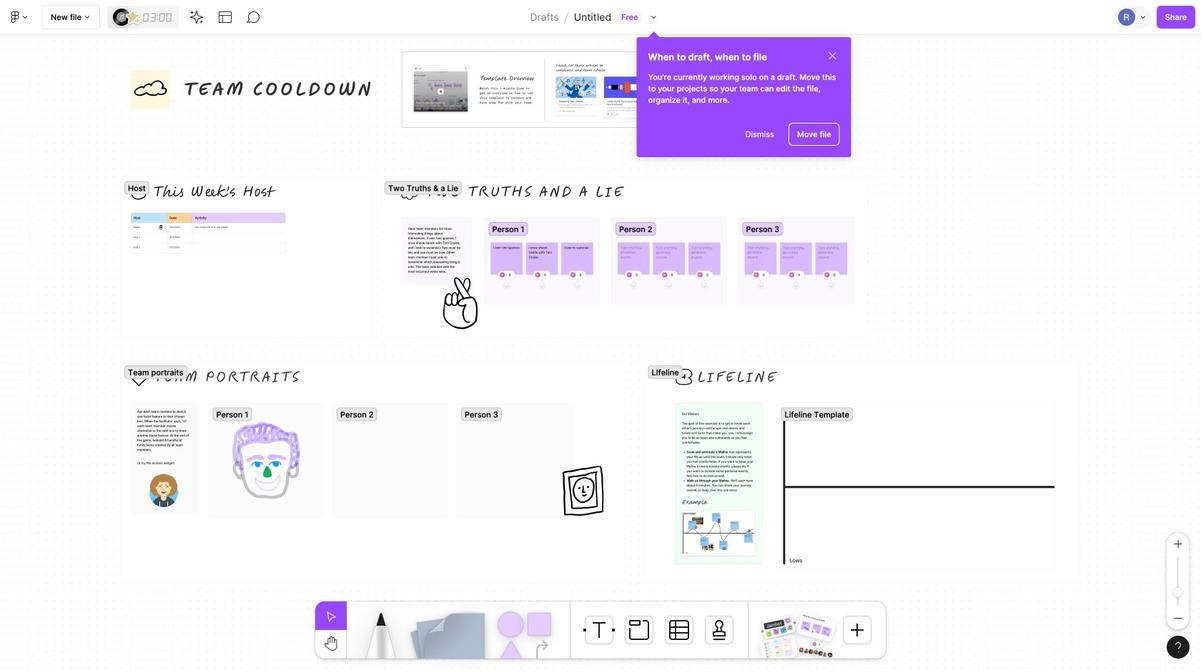 Task type: describe. For each thing, give the bounding box(es) containing it.
main toolbar region
[[0, 0, 1201, 35]]

File name text field
[[573, 8, 612, 26]]

multiplayer tools image
[[1138, 0, 1150, 34]]

view comments image
[[247, 10, 261, 24]]

help image
[[1175, 643, 1181, 653]]



Task type: vqa. For each thing, say whether or not it's contained in the screenshot.
file thumbnail
no



Task type: locate. For each thing, give the bounding box(es) containing it.
team charter image
[[759, 636, 798, 663]]

team cooldown image
[[796, 613, 837, 643]]



